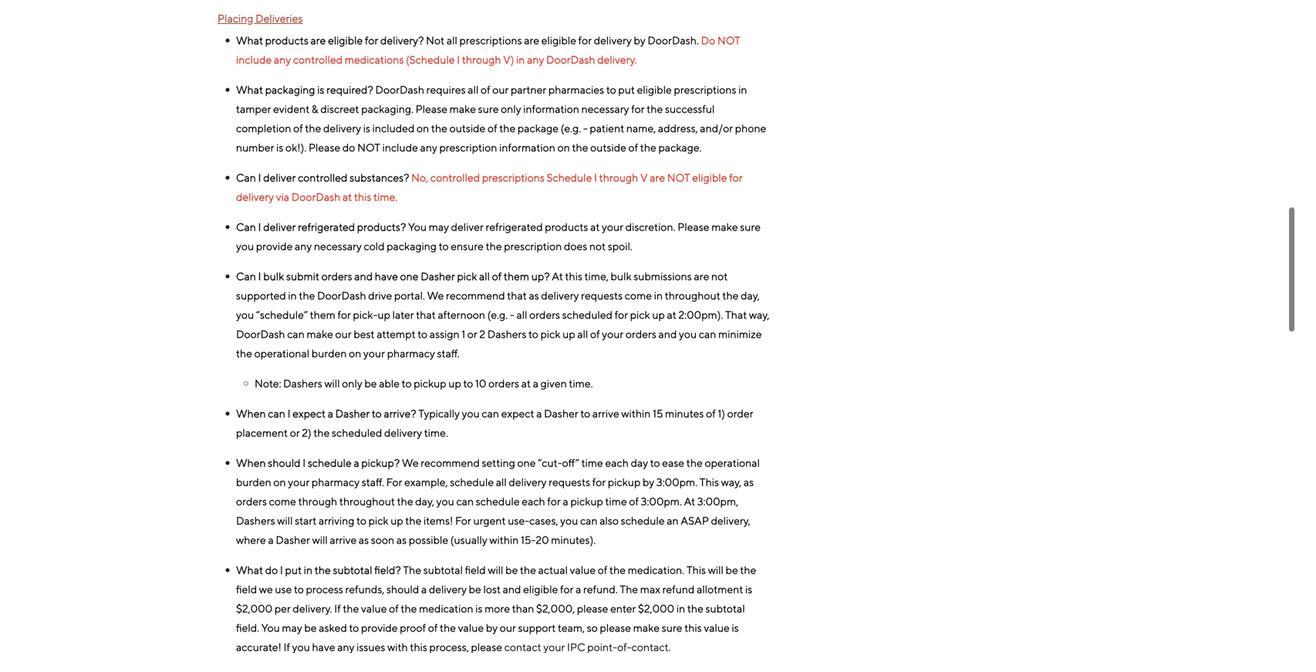 Task type: vqa. For each thing, say whether or not it's contained in the screenshot.
right (E.G.
yes



Task type: describe. For each thing, give the bounding box(es) containing it.
is up the &
[[317, 83, 324, 96]]

placing deliveries
[[218, 12, 303, 24]]

come inside we recommend setting one "cut-off" time each day to ease the operational burden on your pharmacy staff. for example, schedule all delivery requests for pickup by 3:00pm. this way, as orders come through throughout the day, you can schedule each for a pickup time of 3:00pm. at 3:00pm, dashers will start arriving to pick up the items! for urgent use-cases, you can also schedule an asap delivery, where a dasher will arrive as soon as possible (usually within 15-20 minutes).
[[269, 495, 296, 508]]

of up with
[[389, 603, 399, 615]]

to right the arriving
[[357, 515, 366, 527]]

can for no, controlled prescriptions schedule i through v are not eligible for delivery via doordash at this time.
[[236, 171, 256, 184]]

15-
[[521, 534, 536, 547]]

not
[[426, 34, 445, 47]]

prescriptions inside no, controlled prescriptions schedule i through v are not eligible for delivery via doordash at this time.
[[482, 171, 545, 184]]

this down proof
[[410, 641, 427, 653]]

assign
[[430, 328, 459, 341]]

may inside you may deliver refrigerated products at your discretion. please make sure you provide any necessary cold packaging to ensure the prescription does not spoil.
[[429, 221, 449, 233]]

cold
[[364, 240, 385, 253]]

to inside you may deliver refrigerated products at your discretion. please make sure you provide any necessary cold packaging to ensure the prescription does not spoil.
[[439, 240, 449, 253]]

throughout inside we recommend setting one "cut-off" time each day to ease the operational burden on your pharmacy staff. for example, schedule all delivery requests for pickup by 3:00pm. this way, as orders come through throughout the day, you can schedule each for a pickup time of 3:00pm. at 3:00pm, dashers will start arriving to pick up the items! for urgent use-cases, you can also schedule an asap delivery, where a dasher will arrive as soon as possible (usually within 15-20 minutes).
[[339, 495, 395, 508]]

you down supported at the top left
[[236, 309, 254, 321]]

refund
[[662, 583, 695, 596]]

1 horizontal spatial them
[[504, 270, 529, 283]]

a left refund.
[[576, 583, 581, 596]]

can i deliver refrigerated products?
[[236, 221, 408, 233]]

at this time, bulk submissions are not supported in the doordash drive portal. we recommend that as delivery requests come in throughout the day, you "schedule" them for pick-up later that afternoon (e.g. - all orders scheduled for pick up at 2:00pm). that way, doordash can make our best attempt to assign 1 or 2 dashers to pick up all of your orders and you can minimize the operational burden on your pharmacy staff.
[[236, 270, 772, 360]]

or inside "typically you can expect a dasher to arrive within 15 minutes of 1) order placement or 2) the scheduled delivery time."
[[290, 427, 300, 439]]

at inside you may deliver refrigerated products at your discretion. please make sure you provide any necessary cold packaging to ensure the prescription does not spoil.
[[590, 221, 600, 233]]

0 vertical spatial have
[[375, 270, 398, 283]]

1 vertical spatial 3:00pm.
[[641, 495, 682, 508]]

2 horizontal spatial time.
[[569, 377, 593, 390]]

bulk inside at this time, bulk submissions are not supported in the doordash drive portal. we recommend that as delivery requests come in throughout the day, you "schedule" them for pick-up later that afternoon (e.g. - all orders scheduled for pick up at 2:00pm). that way, doordash can make our best attempt to assign 1 or 2 dashers to pick up all of your orders and you can minimize the operational burden on your pharmacy staff.
[[611, 270, 632, 283]]

drive
[[368, 289, 392, 302]]

can inside "typically you can expect a dasher to arrive within 15 minutes of 1) order placement or 2) the scheduled delivery time."
[[482, 407, 499, 420]]

a right where
[[268, 534, 274, 547]]

as left soon
[[359, 534, 369, 547]]

be up allotment
[[726, 564, 738, 577]]

within inside "typically you can expect a dasher to arrive within 15 minutes of 1) order placement or 2) the scheduled delivery time."
[[621, 407, 651, 420]]

delivery left doordash.
[[594, 34, 632, 47]]

be left lost
[[469, 583, 481, 596]]

you down 2:00pm).
[[679, 328, 697, 341]]

(e.g. inside doordash requires all of our partner pharmacies to put eligible prescriptions in tamper evident & discreet packaging. please make sure only information necessary for the successful completion of the delivery is included on the outside of the package (e.g. - patient name, address, and/or phone number is ok!). please do not include any prescription information on the outside of the package.
[[561, 122, 581, 135]]

the down "refunds,"
[[343, 603, 359, 615]]

1 horizontal spatial pickup
[[570, 495, 603, 508]]

portal.
[[394, 289, 425, 302]]

the up process
[[315, 564, 331, 577]]

0 horizontal spatial one
[[400, 270, 419, 283]]

arriving
[[319, 515, 354, 527]]

1 vertical spatial the
[[620, 583, 638, 596]]

what packaging is required?
[[236, 83, 375, 96]]

pick down submissions
[[630, 309, 650, 321]]

scheduled inside at this time, bulk submissions are not supported in the doordash drive portal. we recommend that as delivery requests come in throughout the day, you "schedule" them for pick-up later that afternoon (e.g. - all orders scheduled for pick up at 2:00pm). that way, doordash can make our best attempt to assign 1 or 2 dashers to pick up all of your orders and you can minimize the operational burden on your pharmacy staff.
[[562, 309, 613, 321]]

are inside at this time, bulk submissions are not supported in the doordash drive portal. we recommend that as delivery requests come in throughout the day, you "schedule" them for pick-up later that afternoon (e.g. - all orders scheduled for pick up at 2:00pm). that way, doordash can make our best attempt to assign 1 or 2 dashers to pick up all of your orders and you can minimize the operational burden on your pharmacy staff.
[[694, 270, 709, 283]]

the down the refund
[[687, 603, 703, 615]]

and/or
[[700, 122, 733, 135]]

time. inside "typically you can expect a dasher to arrive within 15 minutes of 1) order placement or 2) the scheduled delivery time."
[[424, 427, 448, 439]]

0 vertical spatial by
[[634, 34, 646, 47]]

dashers inside at this time, bulk submissions are not supported in the doordash drive portal. we recommend that as delivery requests come in throughout the day, you "schedule" them for pick-up later that afternoon (e.g. - all orders scheduled for pick up at 2:00pm). that way, doordash can make our best attempt to assign 1 or 2 dashers to pick up all of your orders and you can minimize the operational burden on your pharmacy staff.
[[487, 328, 526, 341]]

2)
[[302, 427, 311, 439]]

be up than
[[505, 564, 518, 577]]

schedule left an
[[621, 515, 665, 527]]

team,
[[558, 622, 585, 635]]

0 horizontal spatial for
[[386, 476, 402, 489]]

sure inside doordash requires all of our partner pharmacies to put eligible prescriptions in tamper evident & discreet packaging. please make sure only information necessary for the successful completion of the delivery is included on the outside of the package (e.g. - patient name, address, and/or phone number is ok!). please do not include any prescription information on the outside of the package.
[[478, 103, 499, 115]]

you up items!
[[436, 495, 454, 508]]

value up refund.
[[570, 564, 596, 577]]

schedule down 2) on the bottom left of page
[[308, 457, 352, 469]]

to right day
[[650, 457, 660, 469]]

to right able
[[402, 377, 412, 390]]

delivery. inside the subtotal field will be the actual value of the medication. this will be the field we use to process refunds, should a delivery be lost and eligible for a refund. the max refund allotment is $2,000 per delivery. if the value of the medication is more than $2,000, please enter $2,000 in the subtotal field. you may be asked to provide proof of the value by our support team, so please make sure this value is accurate! if you have any issues with this process, please
[[293, 603, 332, 615]]

refrigerated for products?
[[298, 221, 355, 233]]

0 vertical spatial please
[[577, 603, 608, 615]]

on right included
[[417, 122, 429, 135]]

as right soon
[[396, 534, 407, 547]]

so
[[587, 622, 598, 635]]

$2,000,
[[536, 603, 575, 615]]

make inside the subtotal field will be the actual value of the medication. this will be the field we use to process refunds, should a delivery be lost and eligible for a refund. the max refund allotment is $2,000 per delivery. if the value of the medication is more than $2,000, please enter $2,000 in the subtotal field. you may be asked to provide proof of the value by our support team, so please make sure this value is accurate! if you have any issues with this process, please
[[633, 622, 660, 635]]

at left given
[[521, 377, 531, 390]]

0 horizontal spatial should
[[268, 457, 301, 469]]

doordash up pick-
[[317, 289, 366, 302]]

max
[[640, 583, 660, 596]]

for up 'medications'
[[365, 34, 378, 47]]

not inside at this time, bulk submissions are not supported in the doordash drive portal. we recommend that as delivery requests come in throughout the day, you "schedule" them for pick-up later that afternoon (e.g. - all orders scheduled for pick up at 2:00pm). that way, doordash can make our best attempt to assign 1 or 2 dashers to pick up all of your orders and you can minimize the operational burden on your pharmacy staff.
[[711, 270, 728, 283]]

supported
[[236, 289, 286, 302]]

the up "that"
[[722, 289, 739, 302]]

does
[[564, 240, 587, 253]]

delivery inside "typically you can expect a dasher to arrive within 15 minutes of 1) order placement or 2) the scheduled delivery time."
[[384, 427, 422, 439]]

when should i schedule a pickup?
[[236, 457, 402, 469]]

1 horizontal spatial dashers
[[283, 377, 322, 390]]

able
[[379, 377, 400, 390]]

of right proof
[[428, 622, 438, 635]]

a left pickup?
[[354, 457, 359, 469]]

0 vertical spatial the
[[403, 564, 421, 577]]

your inside we recommend setting one "cut-off" time each day to ease the operational burden on your pharmacy staff. for example, schedule all delivery requests for pickup by 3:00pm. this way, as orders come through throughout the day, you can schedule each for a pickup time of 3:00pm. at 3:00pm, dashers will start arriving to pick up the items! for urgent use-cases, you can also schedule an asap delivery, where a dasher will arrive as soon as possible (usually within 15-20 minutes).
[[288, 476, 310, 489]]

will up allotment
[[708, 564, 724, 577]]

be left asked
[[304, 622, 317, 635]]

in up process
[[304, 564, 313, 577]]

0 horizontal spatial outside
[[449, 122, 486, 135]]

phone
[[735, 122, 766, 135]]

this inside at this time, bulk submissions are not supported in the doordash drive portal. we recommend that as delivery requests come in throughout the day, you "schedule" them for pick-up later that afternoon (e.g. - all orders scheduled for pick up at 2:00pm). that way, doordash can make our best attempt to assign 1 or 2 dashers to pick up all of your orders and you can minimize the operational burden on your pharmacy staff.
[[565, 270, 582, 283]]

put inside doordash requires all of our partner pharmacies to put eligible prescriptions in tamper evident & discreet packaging. please make sure only information necessary for the successful completion of the delivery is included on the outside of the package (e.g. - patient name, address, and/or phone number is ok!). please do not include any prescription information on the outside of the package.
[[618, 83, 635, 96]]

tamper
[[236, 103, 271, 115]]

pharmacies
[[548, 83, 604, 96]]

1
[[462, 328, 465, 341]]

when can i expect a dasher to arrive?
[[236, 407, 418, 420]]

0 vertical spatial pickup
[[414, 377, 446, 390]]

eligible inside the subtotal field will be the actual value of the medication. this will be the field we use to process refunds, should a delivery be lost and eligible for a refund. the max refund allotment is $2,000 per delivery. if the value of the medication is more than $2,000, please enter $2,000 in the subtotal field. you may be asked to provide proof of the value by our support team, so please make sure this value is accurate! if you have any issues with this process, please
[[523, 583, 558, 596]]

any up what packaging is required?
[[274, 53, 291, 66]]

to left 10
[[463, 377, 473, 390]]

of right requires
[[481, 83, 490, 96]]

note: dashers will only be able to pickup up to 10 orders at a given time.
[[255, 377, 595, 390]]

we inside at this time, bulk submissions are not supported in the doordash drive portal. we recommend that as delivery requests come in throughout the day, you "schedule" them for pick-up later that afternoon (e.g. - all orders scheduled for pick up at 2:00pm). that way, doordash can make our best attempt to assign 1 or 2 dashers to pick up all of your orders and you can minimize the operational burden on your pharmacy staff.
[[427, 289, 444, 302]]

when for we recommend setting one "cut-off" time each day to ease the operational burden on your pharmacy staff. for example, schedule all delivery requests for pickup by 3:00pm. this way, as orders come through throughout the day, you can schedule each for a pickup time of 3:00pm. at 3:00pm, dashers will start arriving to pick up the items! for urgent use-cases, you can also schedule an asap delivery, where a dasher will arrive as soon as possible (usually within 15-20 minutes).
[[236, 457, 266, 469]]

what products are eligible for delivery? not all prescriptions are eligible for delivery by doordash.
[[236, 34, 701, 47]]

day
[[631, 457, 648, 469]]

as inside at this time, bulk submissions are not supported in the doordash drive portal. we recommend that as delivery requests come in throughout the day, you "schedule" them for pick-up later that afternoon (e.g. - all orders scheduled for pick up at 2:00pm). that way, doordash can make our best attempt to assign 1 or 2 dashers to pick up all of your orders and you can minimize the operational burden on your pharmacy staff.
[[529, 289, 539, 302]]

sure inside the subtotal field will be the actual value of the medication. this will be the field we use to process refunds, should a delivery be lost and eligible for a refund. the max refund allotment is $2,000 per delivery. if the value of the medication is more than $2,000, please enter $2,000 in the subtotal field. you may be asked to provide proof of the value by our support team, so please make sure this value is accurate! if you have any issues with this process, please
[[662, 622, 682, 635]]

in down submit
[[288, 289, 297, 302]]

support
[[518, 622, 556, 635]]

off"
[[562, 457, 579, 469]]

this inside no, controlled prescriptions schedule i through v are not eligible for delivery via doordash at this time.
[[354, 191, 371, 203]]

staff. inside at this time, bulk submissions are not supported in the doordash drive portal. we recommend that as delivery requests come in throughout the day, you "schedule" them for pick-up later that afternoon (e.g. - all orders scheduled for pick up at 2:00pm). that way, doordash can make our best attempt to assign 1 or 2 dashers to pick up all of your orders and you can minimize the operational burden on your pharmacy staff.
[[437, 347, 460, 360]]

you up minutes).
[[560, 515, 578, 527]]

evident
[[273, 103, 310, 115]]

all down "time,"
[[577, 328, 588, 341]]

submit
[[286, 270, 319, 283]]

a down off"
[[563, 495, 568, 508]]

you inside the subtotal field will be the actual value of the medication. this will be the field we use to process refunds, should a delivery be lost and eligible for a refund. the max refund allotment is $2,000 per delivery. if the value of the medication is more than $2,000, please enter $2,000 in the subtotal field. you may be asked to provide proof of the value by our support team, so please make sure this value is accurate! if you have any issues with this process, please
[[292, 641, 310, 653]]

0 vertical spatial information
[[523, 103, 579, 115]]

delivery. inside do not include any controlled medications (schedule i through v) in any doordash delivery.
[[597, 53, 637, 66]]

doordash inside doordash requires all of our partner pharmacies to put eligible prescriptions in tamper evident & discreet packaging. please make sure only information necessary for the successful completion of the delivery is included on the outside of the package (e.g. - patient name, address, and/or phone number is ok!). please do not include any prescription information on the outside of the package.
[[375, 83, 424, 96]]

1 vertical spatial that
[[416, 309, 436, 321]]

and inside the subtotal field will be the actual value of the medication. this will be the field we use to process refunds, should a delivery be lost and eligible for a refund. the max refund allotment is $2,000 per delivery. if the value of the medication is more than $2,000, please enter $2,000 in the subtotal field. you may be asked to provide proof of the value by our support team, so please make sure this value is accurate! if you have any issues with this process, please
[[503, 583, 521, 596]]

1 horizontal spatial that
[[507, 289, 527, 302]]

more
[[485, 603, 510, 615]]

be left able
[[364, 377, 377, 390]]

to right 2
[[529, 328, 538, 341]]

the up schedule
[[572, 141, 588, 154]]

0 vertical spatial each
[[605, 457, 629, 469]]

at inside at this time, bulk submissions are not supported in the doordash drive portal. we recommend that as delivery requests come in throughout the day, you "schedule" them for pick-up later that afternoon (e.g. - all orders scheduled for pick up at 2:00pm). that way, doordash can make our best attempt to assign 1 or 2 dashers to pick up all of your orders and you can minimize the operational burden on your pharmacy staff.
[[667, 309, 676, 321]]

we
[[259, 583, 273, 596]]

doordash inside no, controlled prescriptions schedule i through v are not eligible for delivery via doordash at this time.
[[291, 191, 340, 203]]

this inside we recommend setting one "cut-off" time each day to ease the operational burden on your pharmacy staff. for example, schedule all delivery requests for pickup by 3:00pm. this way, as orders come through throughout the day, you can schedule each for a pickup time of 3:00pm. at 3:00pm, dashers will start arriving to pick up the items! for urgent use-cases, you can also schedule an asap delivery, where a dasher will arrive as soon as possible (usually within 15-20 minutes).
[[700, 476, 719, 489]]

dasher left arrive?
[[335, 407, 370, 420]]

or inside at this time, bulk submissions are not supported in the doordash drive portal. we recommend that as delivery requests come in throughout the day, you "schedule" them for pick-up later that afternoon (e.g. - all orders scheduled for pick up at 2:00pm). that way, doordash can make our best attempt to assign 1 or 2 dashers to pick up all of your orders and you can minimize the operational burden on your pharmacy staff.
[[467, 328, 477, 341]]

are up what packaging is required?
[[311, 34, 326, 47]]

the down requires
[[431, 122, 447, 135]]

up left 'later'
[[378, 309, 390, 321]]

the up name,
[[647, 103, 663, 115]]

for up pharmacies
[[578, 34, 592, 47]]

any inside you may deliver refrigerated products at your discretion. please make sure you provide any necessary cold packaging to ensure the prescription does not spoil.
[[295, 240, 312, 253]]

0 vertical spatial and
[[354, 270, 373, 283]]

up?
[[531, 270, 550, 283]]

for inside the subtotal field will be the actual value of the medication. this will be the field we use to process refunds, should a delivery be lost and eligible for a refund. the max refund allotment is $2,000 per delivery. if the value of the medication is more than $2,000, please enter $2,000 in the subtotal field. you may be asked to provide proof of the value by our support team, so please make sure this value is accurate! if you have any issues with this process, please
[[560, 583, 574, 596]]

pharmacy inside we recommend setting one "cut-off" time each day to ease the operational burden on your pharmacy staff. for example, schedule all delivery requests for pickup by 3:00pm. this way, as orders come through throughout the day, you can schedule each for a pickup time of 3:00pm. at 3:00pm, dashers will start arriving to pick up the items! for urgent use-cases, you can also schedule an asap delivery, where a dasher will arrive as soon as possible (usually within 15-20 minutes).
[[312, 476, 360, 489]]

given
[[541, 377, 567, 390]]

ok!).
[[285, 141, 307, 154]]

any inside the subtotal field will be the actual value of the medication. this will be the field we use to process refunds, should a delivery be lost and eligible for a refund. the max refund allotment is $2,000 per delivery. if the value of the medication is more than $2,000, please enter $2,000 in the subtotal field. you may be asked to provide proof of the value by our support team, so please make sure this value is accurate! if you have any issues with this process, please
[[337, 641, 355, 653]]

through inside do not include any controlled medications (schedule i through v) in any doordash delivery.
[[462, 53, 501, 66]]

to left assign at the bottom
[[418, 328, 428, 341]]

pick up given
[[540, 328, 560, 341]]

our inside the subtotal field will be the actual value of the medication. this will be the field we use to process refunds, should a delivery be lost and eligible for a refund. the max refund allotment is $2,000 per delivery. if the value of the medication is more than $2,000, please enter $2,000 in the subtotal field. you may be asked to provide proof of the value by our support team, so please make sure this value is accurate! if you have any issues with this process, please
[[500, 622, 516, 635]]

to inside "typically you can expect a dasher to arrive within 15 minutes of 1) order placement or 2) the scheduled delivery time."
[[580, 407, 590, 420]]

a up when should i schedule a pickup?
[[328, 407, 333, 420]]

dasher inside "typically you can expect a dasher to arrive within 15 minutes of 1) order placement or 2) the scheduled delivery time."
[[544, 407, 578, 420]]

(e.g. inside at this time, bulk submissions are not supported in the doordash drive portal. we recommend that as delivery requests come in throughout the day, you "schedule" them for pick-up later that afternoon (e.g. - all orders scheduled for pick up at 2:00pm). that way, doordash can make our best attempt to assign 1 or 2 dashers to pick up all of your orders and you can minimize the operational burden on your pharmacy staff.
[[487, 309, 508, 321]]

the inside you may deliver refrigerated products at your discretion. please make sure you provide any necessary cold packaging to ensure the prescription does not spoil.
[[486, 240, 502, 253]]

2
[[479, 328, 485, 341]]

delivery inside doordash requires all of our partner pharmacies to put eligible prescriptions in tamper evident & discreet packaging. please make sure only information necessary for the successful completion of the delivery is included on the outside of the package (e.g. - patient name, address, and/or phone number is ok!). please do not include any prescription information on the outside of the package.
[[323, 122, 361, 135]]

schedule up urgent
[[476, 495, 520, 508]]

0 horizontal spatial each
[[522, 495, 545, 508]]

do not include any controlled medications (schedule i through v) in any doordash delivery.
[[236, 34, 742, 66]]

will up lost
[[488, 564, 503, 577]]

example,
[[404, 476, 448, 489]]

will left start
[[277, 515, 293, 527]]

can down 2:00pm).
[[699, 328, 716, 341]]

recommend inside we recommend setting one "cut-off" time each day to ease the operational burden on your pharmacy staff. for example, schedule all delivery requests for pickup by 3:00pm. this way, as orders come through throughout the day, you can schedule each for a pickup time of 3:00pm. at 3:00pm, dashers will start arriving to pick up the items! for urgent use-cases, you can also schedule an asap delivery, where a dasher will arrive as soon as possible (usually within 15-20 minutes).
[[421, 457, 480, 469]]

necessary inside you may deliver refrigerated products at your discretion. please make sure you provide any necessary cold packaging to ensure the prescription does not spoil.
[[314, 240, 362, 253]]

1 horizontal spatial please
[[416, 103, 447, 115]]

1 vertical spatial only
[[342, 377, 362, 390]]

patient
[[590, 122, 624, 135]]

0 vertical spatial 3:00pm.
[[656, 476, 698, 489]]

will down start
[[312, 534, 328, 547]]

not inside doordash requires all of our partner pharmacies to put eligible prescriptions in tamper evident & discreet packaging. please make sure only information necessary for the successful completion of the delivery is included on the outside of the package (e.g. - patient name, address, and/or phone number is ok!). please do not include any prescription information on the outside of the package.
[[357, 141, 380, 154]]

throughout inside at this time, bulk submissions are not supported in the doordash drive portal. we recommend that as delivery requests come in throughout the day, you "schedule" them for pick-up later that afternoon (e.g. - all orders scheduled for pick up at 2:00pm). that way, doordash can make our best attempt to assign 1 or 2 dashers to pick up all of your orders and you can minimize the operational burden on your pharmacy staff.
[[665, 289, 720, 302]]

all down ensure
[[479, 270, 490, 283]]

0 vertical spatial products
[[265, 34, 309, 47]]

the up allotment
[[740, 564, 756, 577]]

delivery inside the subtotal field will be the actual value of the medication. this will be the field we use to process refunds, should a delivery be lost and eligible for a refund. the max refund allotment is $2,000 per delivery. if the value of the medication is more than $2,000, please enter $2,000 in the subtotal field. you may be asked to provide proof of the value by our support team, so please make sure this value is accurate! if you have any issues with this process, please
[[429, 583, 467, 596]]

(schedule
[[406, 53, 455, 66]]

of inside at this time, bulk submissions are not supported in the doordash drive portal. we recommend that as delivery requests come in throughout the day, you "schedule" them for pick-up later that afternoon (e.g. - all orders scheduled for pick up at 2:00pm). that way, doordash can make our best attempt to assign 1 or 2 dashers to pick up all of your orders and you can minimize the operational burden on your pharmacy staff.
[[590, 328, 600, 341]]

on up schedule
[[557, 141, 570, 154]]

no,
[[411, 171, 428, 184]]

include inside doordash requires all of our partner pharmacies to put eligible prescriptions in tamper evident & discreet packaging. please make sure only information necessary for the successful completion of the delivery is included on the outside of the package (e.g. - patient name, address, and/or phone number is ok!). please do not include any prescription information on the outside of the package.
[[382, 141, 418, 154]]

recommend inside at this time, bulk submissions are not supported in the doordash drive portal. we recommend that as delivery requests come in throughout the day, you "schedule" them for pick-up later that afternoon (e.g. - all orders scheduled for pick up at 2:00pm). that way, doordash can make our best attempt to assign 1 or 2 dashers to pick up all of your orders and you can minimize the operational burden on your pharmacy staff.
[[446, 289, 505, 302]]

your down best
[[363, 347, 385, 360]]

items!
[[424, 515, 453, 527]]

for inside no, controlled prescriptions schedule i through v are not eligible for delivery via doordash at this time.
[[729, 171, 743, 184]]

process,
[[429, 641, 469, 653]]

the down example,
[[397, 495, 413, 508]]

of inside we recommend setting one "cut-off" time each day to ease the operational burden on your pharmacy staff. for example, schedule all delivery requests for pickup by 3:00pm. this way, as orders come through throughout the day, you can schedule each for a pickup time of 3:00pm. at 3:00pm, dashers will start arriving to pick up the items! for urgent use-cases, you can also schedule an asap delivery, where a dasher will arrive as soon as possible (usually within 15-20 minutes).
[[629, 495, 639, 508]]

is down allotment
[[732, 622, 739, 635]]

doordash requires all of our partner pharmacies to put eligible prescriptions in tamper evident & discreet packaging. please make sure only information necessary for the successful completion of the delivery is included on the outside of the package (e.g. - patient name, address, and/or phone number is ok!). please do not include any prescription information on the outside of the package.
[[236, 83, 768, 154]]

necessary inside doordash requires all of our partner pharmacies to put eligible prescriptions in tamper evident & discreet packaging. please make sure only information necessary for the successful completion of the delivery is included on the outside of the package (e.g. - patient name, address, and/or phone number is ok!). please do not include any prescription information on the outside of the package.
[[581, 103, 629, 115]]

of up refund.
[[598, 564, 607, 577]]

spoil.
[[608, 240, 633, 253]]

sure inside you may deliver refrigerated products at your discretion. please make sure you provide any necessary cold packaging to ensure the prescription does not spoil.
[[740, 221, 761, 233]]

2:00pm).
[[679, 309, 723, 321]]

1 horizontal spatial if
[[334, 603, 341, 615]]

2 horizontal spatial subtotal
[[706, 603, 745, 615]]

1 horizontal spatial time
[[605, 495, 627, 508]]

the down the &
[[305, 122, 321, 135]]

all right not
[[447, 34, 457, 47]]

substances?
[[350, 171, 409, 184]]

pharmacy inside at this time, bulk submissions are not supported in the doordash drive portal. we recommend that as delivery requests come in throughout the day, you "schedule" them for pick-up later that afternoon (e.g. - all orders scheduled for pick up at 2:00pm). that way, doordash can make our best attempt to assign 1 or 2 dashers to pick up all of your orders and you can minimize the operational burden on your pharmacy staff.
[[387, 347, 435, 360]]

are inside no, controlled prescriptions schedule i through v are not eligible for delivery via doordash at this time.
[[650, 171, 665, 184]]

1 vertical spatial please
[[600, 622, 631, 635]]

is left ok!).
[[276, 141, 283, 154]]

as up delivery, on the right bottom of page
[[744, 476, 754, 489]]

will up when can i expect a dasher to arrive?
[[324, 377, 340, 390]]

expect for can
[[501, 407, 534, 420]]

deliver for provide
[[263, 221, 296, 233]]

requires
[[426, 83, 466, 96]]

deliveries
[[255, 12, 303, 24]]

0 horizontal spatial packaging
[[265, 83, 315, 96]]

eligible up pharmacies
[[541, 34, 576, 47]]

for down spoil.
[[615, 309, 628, 321]]

make inside at this time, bulk submissions are not supported in the doordash drive portal. we recommend that as delivery requests come in throughout the day, you "schedule" them for pick-up later that afternoon (e.g. - all orders scheduled for pick up at 2:00pm). that way, doordash can make our best attempt to assign 1 or 2 dashers to pick up all of your orders and you can minimize the operational burden on your pharmacy staff.
[[307, 328, 333, 341]]

soon
[[371, 534, 394, 547]]

eligible up 'medications'
[[328, 34, 363, 47]]

controlled inside do not include any controlled medications (schedule i through v) in any doordash delivery.
[[293, 53, 343, 66]]

possible
[[409, 534, 448, 547]]

orders right submit
[[321, 270, 352, 283]]

per
[[275, 603, 291, 615]]

the up possible
[[405, 515, 422, 527]]

what do i put in the subtotal field?
[[236, 564, 403, 577]]

doordash.
[[648, 34, 699, 47]]

for left pick-
[[337, 309, 351, 321]]

v
[[640, 171, 648, 184]]

any right v)
[[527, 53, 544, 66]]

up up given
[[563, 328, 575, 341]]

refrigerated for products
[[486, 221, 543, 233]]

address,
[[658, 122, 698, 135]]

doordash inside do not include any controlled medications (schedule i through v) in any doordash delivery.
[[546, 53, 595, 66]]

packaging.
[[361, 103, 414, 115]]

number
[[236, 141, 274, 154]]

when for typically you can expect a dasher to arrive within 15 minutes of 1) order placement or 2) the scheduled delivery time.
[[236, 407, 266, 420]]

pick-
[[353, 309, 378, 321]]

is left more
[[475, 603, 483, 615]]

value down allotment
[[704, 622, 730, 635]]

field?
[[374, 564, 401, 577]]

0 horizontal spatial if
[[284, 641, 290, 653]]

orders down submissions
[[626, 328, 656, 341]]

field.
[[236, 622, 259, 635]]

the up refund.
[[610, 564, 626, 577]]

20
[[536, 534, 549, 547]]

medications
[[345, 53, 404, 66]]

can left also
[[580, 515, 598, 527]]

for up the cases,
[[547, 495, 561, 508]]

- inside at this time, bulk submissions are not supported in the doordash drive portal. we recommend that as delivery requests come in throughout the day, you "schedule" them for pick-up later that afternoon (e.g. - all orders scheduled for pick up at 2:00pm). that way, doordash can make our best attempt to assign 1 or 2 dashers to pick up all of your orders and you can minimize the operational burden on your pharmacy staff.
[[510, 309, 514, 321]]

staff. inside we recommend setting one "cut-off" time each day to ease the operational burden on your pharmacy staff. for example, schedule all delivery requests for pickup by 3:00pm. this way, as orders come through throughout the day, you can schedule each for a pickup time of 3:00pm. at 3:00pm, dashers will start arriving to pick up the items! for urgent use-cases, you can also schedule an asap delivery, where a dasher will arrive as soon as possible (usually within 15-20 minutes).
[[362, 476, 384, 489]]

delivery,
[[711, 515, 751, 527]]

burden inside at this time, bulk submissions are not supported in the doordash drive portal. we recommend that as delivery requests come in throughout the day, you "schedule" them for pick-up later that afternoon (e.g. - all orders scheduled for pick up at 2:00pm). that way, doordash can make our best attempt to assign 1 or 2 dashers to pick up all of your orders and you can minimize the operational burden on your pharmacy staff.
[[312, 347, 347, 360]]

can down "schedule"
[[287, 328, 305, 341]]

1 vertical spatial field
[[236, 583, 257, 596]]

package
[[518, 122, 559, 135]]

1 horizontal spatial subtotal
[[423, 564, 463, 577]]

note:
[[255, 377, 281, 390]]

successful
[[665, 103, 715, 115]]

&
[[312, 103, 318, 115]]

the subtotal field will be the actual value of the medication. this will be the field we use to process refunds, should a delivery be lost and eligible for a refund. the max refund allotment is $2,000 per delivery. if the value of the medication is more than $2,000, please enter $2,000 in the subtotal field. you may be asked to provide proof of the value by our support team, so please make sure this value is accurate! if you have any issues with this process, please
[[236, 564, 758, 653]]

ensure
[[451, 240, 484, 253]]

"cut-
[[538, 457, 562, 469]]

also
[[600, 515, 619, 527]]

afternoon
[[438, 309, 485, 321]]

the up proof
[[401, 603, 417, 615]]

to right asked
[[349, 622, 359, 635]]

burden inside we recommend setting one "cut-off" time each day to ease the operational burden on your pharmacy staff. for example, schedule all delivery requests for pickup by 3:00pm. this way, as orders come through throughout the day, you can schedule each for a pickup time of 3:00pm. at 3:00pm, dashers will start arriving to pick up the items! for urgent use-cases, you can also schedule an asap delivery, where a dasher will arrive as soon as possible (usually within 15-20 minutes).
[[236, 476, 271, 489]]

enter
[[610, 603, 636, 615]]

not inside do not include any controlled medications (schedule i through v) in any doordash delivery.
[[717, 34, 740, 47]]

2 $2,000 from the left
[[638, 603, 674, 615]]

medication
[[419, 603, 473, 615]]

cases,
[[529, 515, 558, 527]]

prescription inside doordash requires all of our partner pharmacies to put eligible prescriptions in tamper evident & discreet packaging. please make sure only information necessary for the successful completion of the delivery is included on the outside of the package (e.g. - patient name, address, and/or phone number is ok!). please do not include any prescription information on the outside of the package.
[[439, 141, 497, 154]]

0 horizontal spatial do
[[265, 564, 278, 577]]

through inside we recommend setting one "cut-off" time each day to ease the operational burden on your pharmacy staff. for example, schedule all delivery requests for pickup by 3:00pm. this way, as orders come through throughout the day, you can schedule each for a pickup time of 3:00pm. at 3:00pm, dashers will start arriving to pick up the items! for urgent use-cases, you can also schedule an asap delivery, where a dasher will arrive as soon as possible (usually within 15-20 minutes).
[[298, 495, 337, 508]]

of down name,
[[628, 141, 638, 154]]

ease
[[662, 457, 684, 469]]



Task type: locate. For each thing, give the bounding box(es) containing it.
prescriptions up successful
[[674, 83, 736, 96]]

doordash
[[546, 53, 595, 66], [375, 83, 424, 96], [291, 191, 340, 203], [317, 289, 366, 302], [236, 328, 285, 341]]

0 vertical spatial should
[[268, 457, 301, 469]]

delivery
[[594, 34, 632, 47], [323, 122, 361, 135], [236, 191, 274, 203], [541, 289, 579, 302], [384, 427, 422, 439], [509, 476, 547, 489], [429, 583, 467, 596]]

0 vertical spatial not
[[717, 34, 740, 47]]

a inside "typically you can expect a dasher to arrive within 15 minutes of 1) order placement or 2) the scheduled delivery time."
[[536, 407, 542, 420]]

i inside no, controlled prescriptions schedule i through v are not eligible for delivery via doordash at this time.
[[594, 171, 597, 184]]

operational
[[254, 347, 309, 360], [705, 457, 760, 469]]

1 refrigerated from the left
[[298, 221, 355, 233]]

submissions
[[634, 270, 692, 283]]

0 horizontal spatial only
[[342, 377, 362, 390]]

1 vertical spatial delivery.
[[293, 603, 332, 615]]

2 horizontal spatial through
[[599, 171, 638, 184]]

0 vertical spatial please
[[416, 103, 447, 115]]

not up "that"
[[711, 270, 728, 283]]

0 vertical spatial when
[[236, 407, 266, 420]]

1 horizontal spatial come
[[625, 289, 652, 302]]

1 vertical spatial outside
[[590, 141, 626, 154]]

in inside the subtotal field will be the actual value of the medication. this will be the field we use to process refunds, should a delivery be lost and eligible for a refund. the max refund allotment is $2,000 per delivery. if the value of the medication is more than $2,000, please enter $2,000 in the subtotal field. you may be asked to provide proof of the value by our support team, so please make sure this value is accurate! if you have any issues with this process, please
[[676, 603, 685, 615]]

we recommend setting one "cut-off" time each day to ease the operational burden on your pharmacy staff. for example, schedule all delivery requests for pickup by 3:00pm. this way, as orders come through throughout the day, you can schedule each for a pickup time of 3:00pm. at 3:00pm, dashers will start arriving to pick up the items! for urgent use-cases, you can also schedule an asap delivery, where a dasher will arrive as soon as possible (usually within 15-20 minutes).
[[236, 457, 762, 547]]

of up ok!).
[[293, 122, 303, 135]]

the
[[403, 564, 421, 577], [620, 583, 638, 596]]

0 vertical spatial our
[[492, 83, 509, 96]]

and inside at this time, bulk submissions are not supported in the doordash drive portal. we recommend that as delivery requests come in throughout the day, you "schedule" them for pick-up later that afternoon (e.g. - all orders scheduled for pick up at 2:00pm). that way, doordash can make our best attempt to assign 1 or 2 dashers to pick up all of your orders and you can minimize the operational burden on your pharmacy staff.
[[659, 328, 677, 341]]

1 when from the top
[[236, 407, 266, 420]]

arrive?
[[384, 407, 416, 420]]

0 vertical spatial field
[[465, 564, 486, 577]]

0 horizontal spatial pharmacy
[[312, 476, 360, 489]]

way, inside we recommend setting one "cut-off" time each day to ease the operational burden on your pharmacy staff. for example, schedule all delivery requests for pickup by 3:00pm. this way, as orders come through throughout the day, you can schedule each for a pickup time of 3:00pm. at 3:00pm, dashers will start arriving to pick up the items! for urgent use-cases, you can also schedule an asap delivery, where a dasher will arrive as soon as possible (usually within 15-20 minutes).
[[721, 476, 742, 489]]

2 can from the top
[[236, 221, 256, 233]]

1 horizontal spatial throughout
[[665, 289, 720, 302]]

0 horizontal spatial include
[[236, 53, 272, 66]]

eligible inside no, controlled prescriptions schedule i through v are not eligible for delivery via doordash at this time.
[[692, 171, 727, 184]]

1 horizontal spatial outside
[[590, 141, 626, 154]]

put up name,
[[618, 83, 635, 96]]

0 vertical spatial outside
[[449, 122, 486, 135]]

or
[[467, 328, 477, 341], [290, 427, 300, 439]]

1 horizontal spatial field
[[465, 564, 486, 577]]

0 vertical spatial you
[[408, 221, 427, 233]]

include inside do not include any controlled medications (schedule i through v) in any doordash delivery.
[[236, 53, 272, 66]]

1 vertical spatial each
[[522, 495, 545, 508]]

way, up '3:00pm,'
[[721, 476, 742, 489]]

0 horizontal spatial day,
[[415, 495, 434, 508]]

eligible up successful
[[637, 83, 672, 96]]

pick down ensure
[[457, 270, 477, 283]]

that
[[507, 289, 527, 302], [416, 309, 436, 321]]

expect inside "typically you can expect a dasher to arrive within 15 minutes of 1) order placement or 2) the scheduled delivery time."
[[501, 407, 534, 420]]

3:00pm. down ease on the bottom right
[[656, 476, 698, 489]]

field
[[465, 564, 486, 577], [236, 583, 257, 596]]

requests inside we recommend setting one "cut-off" time each day to ease the operational burden on your pharmacy staff. for example, schedule all delivery requests for pickup by 3:00pm. this way, as orders come through throughout the day, you can schedule each for a pickup time of 3:00pm. at 3:00pm, dashers will start arriving to pick up the items! for urgent use-cases, you can also schedule an asap delivery, where a dasher will arrive as soon as possible (usually within 15-20 minutes).
[[549, 476, 590, 489]]

your inside you may deliver refrigerated products at your discretion. please make sure you provide any necessary cold packaging to ensure the prescription does not spoil.
[[602, 221, 623, 233]]

all right afternoon
[[516, 309, 527, 321]]

1 bulk from the left
[[263, 270, 284, 283]]

orders up where
[[236, 495, 267, 508]]

included
[[372, 122, 415, 135]]

on inside we recommend setting one "cut-off" time each day to ease the operational burden on your pharmacy staff. for example, schedule all delivery requests for pickup by 3:00pm. this way, as orders come through throughout the day, you can schedule each for a pickup time of 3:00pm. at 3:00pm, dashers will start arriving to pick up the items! for urgent use-cases, you can also schedule an asap delivery, where a dasher will arrive as soon as possible (usually within 15-20 minutes).
[[273, 476, 286, 489]]

day, up "that"
[[741, 289, 760, 302]]

refrigerated down can i deliver controlled substances?
[[298, 221, 355, 233]]

(usually
[[450, 534, 487, 547]]

0 horizontal spatial not
[[357, 141, 380, 154]]

in inside do not include any controlled medications (schedule i through v) in any doordash delivery.
[[516, 53, 525, 66]]

0 vertical spatial one
[[400, 270, 419, 283]]

on
[[417, 122, 429, 135], [557, 141, 570, 154], [349, 347, 361, 360], [273, 476, 286, 489]]

schedule
[[547, 171, 592, 184]]

2 refrigerated from the left
[[486, 221, 543, 233]]

deliver for via
[[263, 171, 296, 184]]

to
[[606, 83, 616, 96], [439, 240, 449, 253], [418, 328, 428, 341], [529, 328, 538, 341], [402, 377, 412, 390], [463, 377, 473, 390], [372, 407, 382, 420], [580, 407, 590, 420], [650, 457, 660, 469], [357, 515, 366, 527], [294, 583, 304, 596], [349, 622, 359, 635]]

0 vertical spatial dashers
[[487, 328, 526, 341]]

1 horizontal spatial operational
[[705, 457, 760, 469]]

1 horizontal spatial through
[[462, 53, 501, 66]]

for
[[386, 476, 402, 489], [455, 515, 471, 527]]

discreet
[[320, 103, 359, 115]]

provide inside the subtotal field will be the actual value of the medication. this will be the field we use to process refunds, should a delivery be lost and eligible for a refund. the max refund allotment is $2,000 per delivery. if the value of the medication is more than $2,000, please enter $2,000 in the subtotal field. you may be asked to provide proof of the value by our support team, so please make sure this value is accurate! if you have any issues with this process, please
[[361, 622, 398, 635]]

urgent
[[473, 515, 506, 527]]

subtotal
[[333, 564, 372, 577], [423, 564, 463, 577], [706, 603, 745, 615]]

at left 2:00pm).
[[667, 309, 676, 321]]

than
[[512, 603, 534, 615]]

necessary down can i deliver refrigerated products?
[[314, 240, 362, 253]]

1 horizontal spatial and
[[503, 583, 521, 596]]

we inside we recommend setting one "cut-off" time each day to ease the operational burden on your pharmacy staff. for example, schedule all delivery requests for pickup by 3:00pm. this way, as orders come through throughout the day, you can schedule each for a pickup time of 3:00pm. at 3:00pm, dashers will start arriving to pick up the items! for urgent use-cases, you can also schedule an asap delivery, where a dasher will arrive as soon as possible (usually within 15-20 minutes).
[[402, 457, 419, 469]]

requests inside at this time, bulk submissions are not supported in the doordash drive portal. we recommend that as delivery requests come in throughout the day, you "schedule" them for pick-up later that afternoon (e.g. - all orders scheduled for pick up at 2:00pm). that way, doordash can make our best attempt to assign 1 or 2 dashers to pick up all of your orders and you can minimize the operational burden on your pharmacy staff.
[[581, 289, 623, 302]]

1 horizontal spatial packaging
[[387, 240, 437, 253]]

to left ensure
[[439, 240, 449, 253]]

prescription inside you may deliver refrigerated products at your discretion. please make sure you provide any necessary cold packaging to ensure the prescription does not spoil.
[[504, 240, 562, 253]]

for inside doordash requires all of our partner pharmacies to put eligible prescriptions in tamper evident & discreet packaging. please make sure only information necessary for the successful completion of the delivery is included on the outside of the package (e.g. - patient name, address, and/or phone number is ok!). please do not include any prescription information on the outside of the package.
[[631, 103, 645, 115]]

1 horizontal spatial arrive
[[592, 407, 619, 420]]

1)
[[718, 407, 725, 420]]

2 horizontal spatial pickup
[[608, 476, 641, 489]]

0 horizontal spatial way,
[[721, 476, 742, 489]]

time,
[[585, 270, 609, 283]]

1 vertical spatial we
[[402, 457, 419, 469]]

1 horizontal spatial (e.g.
[[561, 122, 581, 135]]

typically you can expect a dasher to arrive within 15 minutes of 1) order placement or 2) the scheduled delivery time.
[[236, 407, 755, 439]]

completion
[[236, 122, 291, 135]]

use-
[[508, 515, 529, 527]]

1 vertical spatial this
[[687, 564, 706, 577]]

what down placing deliveries
[[236, 34, 263, 47]]

expect
[[293, 407, 326, 420], [501, 407, 534, 420]]

minutes
[[665, 407, 704, 420]]

by
[[634, 34, 646, 47], [643, 476, 654, 489], [486, 622, 498, 635]]

1 horizontal spatial one
[[517, 457, 536, 469]]

please right process,
[[471, 641, 502, 653]]

0 vertical spatial staff.
[[437, 347, 460, 360]]

refunds,
[[345, 583, 384, 596]]

1 vertical spatial what
[[236, 83, 263, 96]]

0 vertical spatial time
[[581, 457, 603, 469]]

in inside doordash requires all of our partner pharmacies to put eligible prescriptions in tamper evident & discreet packaging. please make sure only information necessary for the successful completion of the delivery is included on the outside of the package (e.g. - patient name, address, and/or phone number is ok!). please do not include any prescription information on the outside of the package.
[[738, 83, 747, 96]]

eligible down "package." in the right of the page
[[692, 171, 727, 184]]

scheduled down when can i expect a dasher to arrive?
[[332, 427, 382, 439]]

by down more
[[486, 622, 498, 635]]

2 vertical spatial dashers
[[236, 515, 275, 527]]

0 horizontal spatial dashers
[[236, 515, 275, 527]]

products?
[[357, 221, 406, 233]]

can up urgent
[[456, 495, 474, 508]]

you right typically
[[462, 407, 480, 420]]

only
[[501, 103, 521, 115], [342, 377, 362, 390]]

sure
[[478, 103, 499, 115], [740, 221, 761, 233], [662, 622, 682, 635]]

eligible inside doordash requires all of our partner pharmacies to put eligible prescriptions in tamper evident & discreet packaging. please make sure only information necessary for the successful completion of the delivery is included on the outside of the package (e.g. - patient name, address, and/or phone number is ok!). please do not include any prescription information on the outside of the package.
[[637, 83, 672, 96]]

1 vertical spatial please
[[309, 141, 340, 154]]

should
[[268, 457, 301, 469], [387, 583, 419, 596]]

1 horizontal spatial necessary
[[581, 103, 629, 115]]

a left given
[[533, 377, 538, 390]]

do inside doordash requires all of our partner pharmacies to put eligible prescriptions in tamper evident & discreet packaging. please make sure only information necessary for the successful completion of the delivery is included on the outside of the package (e.g. - patient name, address, and/or phone number is ok!). please do not include any prescription information on the outside of the package.
[[342, 141, 355, 154]]

1 horizontal spatial way,
[[749, 309, 770, 321]]

0 vertical spatial arrive
[[592, 407, 619, 420]]

1 vertical spatial time
[[605, 495, 627, 508]]

provide inside you may deliver refrigerated products at your discretion. please make sure you provide any necessary cold packaging to ensure the prescription does not spoil.
[[256, 240, 293, 253]]

1 horizontal spatial or
[[467, 328, 477, 341]]

can for you may deliver refrigerated products at your discretion. please make sure you provide any necessary cold packaging to ensure the prescription does not spoil.
[[236, 221, 256, 233]]

all
[[447, 34, 457, 47], [468, 83, 479, 96], [479, 270, 490, 283], [516, 309, 527, 321], [577, 328, 588, 341], [496, 476, 507, 489]]

by inside we recommend setting one "cut-off" time each day to ease the operational burden on your pharmacy staff. for example, schedule all delivery requests for pickup by 3:00pm. this way, as orders come through throughout the day, you can schedule each for a pickup time of 3:00pm. at 3:00pm, dashers will start arriving to pick up the items! for urgent use-cases, you can also schedule an asap delivery, where a dasher will arrive as soon as possible (usually within 15-20 minutes).
[[643, 476, 654, 489]]

operational inside at this time, bulk submissions are not supported in the doordash drive portal. we recommend that as delivery requests come in throughout the day, you "schedule" them for pick-up later that afternoon (e.g. - all orders scheduled for pick up at 2:00pm). that way, doordash can make our best attempt to assign 1 or 2 dashers to pick up all of your orders and you can minimize the operational burden on your pharmacy staff.
[[254, 347, 309, 360]]

throughout up the arriving
[[339, 495, 395, 508]]

asap
[[681, 515, 709, 527]]

you
[[408, 221, 427, 233], [261, 622, 280, 635]]

of down day
[[629, 495, 639, 508]]

controlled down ok!).
[[298, 171, 347, 184]]

controlled inside no, controlled prescriptions schedule i through v are not eligible for delivery via doordash at this time.
[[430, 171, 480, 184]]

1 vertical spatial put
[[285, 564, 302, 577]]

2 what from the top
[[236, 83, 263, 96]]

2 vertical spatial and
[[503, 583, 521, 596]]

1 vertical spatial sure
[[740, 221, 761, 233]]

delivery down up?
[[541, 289, 579, 302]]

at
[[552, 270, 563, 283], [684, 495, 695, 508]]

make down requires
[[449, 103, 476, 115]]

up down submissions
[[652, 309, 665, 321]]

all inside we recommend setting one "cut-off" time each day to ease the operational burden on your pharmacy staff. for example, schedule all delivery requests for pickup by 3:00pm. this way, as orders come through throughout the day, you can schedule each for a pickup time of 3:00pm. at 3:00pm, dashers will start arriving to pick up the items! for urgent use-cases, you can also schedule an asap delivery, where a dasher will arrive as soon as possible (usually within 15-20 minutes).
[[496, 476, 507, 489]]

to left 15
[[580, 407, 590, 420]]

in up "phone" at the right of page
[[738, 83, 747, 96]]

pickup down day
[[608, 476, 641, 489]]

refrigerated inside you may deliver refrigerated products at your discretion. please make sure you provide any necessary cold packaging to ensure the prescription does not spoil.
[[486, 221, 543, 233]]

the inside "typically you can expect a dasher to arrive within 15 minutes of 1) order placement or 2) the scheduled delivery time."
[[314, 427, 330, 439]]

include down placing deliveries
[[236, 53, 272, 66]]

each up the cases,
[[522, 495, 545, 508]]

doordash up pharmacies
[[546, 53, 595, 66]]

this inside the subtotal field will be the actual value of the medication. this will be the field we use to process refunds, should a delivery be lost and eligible for a refund. the max refund allotment is $2,000 per delivery. if the value of the medication is more than $2,000, please enter $2,000 in the subtotal field. you may be asked to provide proof of the value by our support team, so please make sure this value is accurate! if you have any issues with this process, please
[[687, 564, 706, 577]]

are
[[311, 34, 326, 47], [524, 34, 539, 47], [650, 171, 665, 184], [694, 270, 709, 283]]

- inside doordash requires all of our partner pharmacies to put eligible prescriptions in tamper evident & discreet packaging. please make sure only information necessary for the successful completion of the delivery is included on the outside of the package (e.g. - patient name, address, and/or phone number is ok!). please do not include any prescription information on the outside of the package.
[[583, 122, 588, 135]]

1 horizontal spatial burden
[[312, 347, 347, 360]]

orders inside we recommend setting one "cut-off" time each day to ease the operational burden on your pharmacy staff. for example, schedule all delivery requests for pickup by 3:00pm. this way, as orders come through throughout the day, you can schedule each for a pickup time of 3:00pm. at 3:00pm, dashers will start arriving to pick up the items! for urgent use-cases, you can also schedule an asap delivery, where a dasher will arrive as soon as possible (usually within 15-20 minutes).
[[236, 495, 267, 508]]

delivery. up pharmacies
[[597, 53, 637, 66]]

1 $2,000 from the left
[[236, 603, 272, 615]]

make down "schedule"
[[307, 328, 333, 341]]

schedule
[[308, 457, 352, 469], [450, 476, 494, 489], [476, 495, 520, 508], [621, 515, 665, 527]]

use
[[275, 583, 292, 596]]

of inside "typically you can expect a dasher to arrive within 15 minutes of 1) order placement or 2) the scheduled delivery time."
[[706, 407, 716, 420]]

may inside the subtotal field will be the actual value of the medication. this will be the field we use to process refunds, should a delivery be lost and eligible for a refund. the max refund allotment is $2,000 per delivery. if the value of the medication is more than $2,000, please enter $2,000 in the subtotal field. you may be asked to provide proof of the value by our support team, so please make sure this value is accurate! if you have any issues with this process, please
[[282, 622, 302, 635]]

1 vertical spatial can
[[236, 221, 256, 233]]

not right do
[[717, 34, 740, 47]]

0 vertical spatial this
[[700, 476, 719, 489]]

through inside no, controlled prescriptions schedule i through v are not eligible for delivery via doordash at this time.
[[599, 171, 638, 184]]

10
[[475, 377, 486, 390]]

0 horizontal spatial operational
[[254, 347, 309, 360]]

day, inside at this time, bulk submissions are not supported in the doordash drive portal. we recommend that as delivery requests come in throughout the day, you "schedule" them for pick-up later that afternoon (e.g. - all orders scheduled for pick up at 2:00pm). that way, doordash can make our best attempt to assign 1 or 2 dashers to pick up all of your orders and you can minimize the operational burden on your pharmacy staff.
[[741, 289, 760, 302]]

not inside you may deliver refrigerated products at your discretion. please make sure you provide any necessary cold packaging to ensure the prescription does not spoil.
[[589, 240, 606, 253]]

1 vertical spatial products
[[545, 221, 588, 233]]

at down can i deliver controlled substances?
[[343, 191, 352, 203]]

day, inside we recommend setting one "cut-off" time each day to ease the operational burden on your pharmacy staff. for example, schedule all delivery requests for pickup by 3:00pm. this way, as orders come through throughout the day, you can schedule each for a pickup time of 3:00pm. at 3:00pm, dashers will start arriving to pick up the items! for urgent use-cases, you can also schedule an asap delivery, where a dasher will arrive as soon as possible (usually within 15-20 minutes).
[[415, 495, 434, 508]]

only inside doordash requires all of our partner pharmacies to put eligible prescriptions in tamper evident & discreet packaging. please make sure only information necessary for the successful completion of the delivery is included on the outside of the package (e.g. - patient name, address, and/or phone number is ok!). please do not include any prescription information on the outside of the package.
[[501, 103, 521, 115]]

1 vertical spatial requests
[[549, 476, 590, 489]]

can for at this time, bulk submissions are not supported in the doordash drive portal. we recommend that as delivery requests come in throughout the day, you "schedule" them for pick-up later that afternoon (e.g. - all orders scheduled for pick up at 2:00pm). that way, doordash can make our best attempt to assign 1 or 2 dashers to pick up all of your orders and you can minimize the operational burden on your pharmacy staff.
[[236, 270, 256, 283]]

dasher inside we recommend setting one "cut-off" time each day to ease the operational burden on your pharmacy staff. for example, schedule all delivery requests for pickup by 3:00pm. this way, as orders come through throughout the day, you can schedule each for a pickup time of 3:00pm. at 3:00pm, dashers will start arriving to pick up the items! for urgent use-cases, you can also schedule an asap delivery, where a dasher will arrive as soon as possible (usually within 15-20 minutes).
[[276, 534, 310, 547]]

pick inside we recommend setting one "cut-off" time each day to ease the operational burden on your pharmacy staff. for example, schedule all delivery requests for pickup by 3:00pm. this way, as orders come through throughout the day, you can schedule each for a pickup time of 3:00pm. at 3:00pm, dashers will start arriving to pick up the items! for urgent use-cases, you can also schedule an asap delivery, where a dasher will arrive as soon as possible (usually within 15-20 minutes).
[[368, 515, 388, 527]]

any inside doordash requires all of our partner pharmacies to put eligible prescriptions in tamper evident & discreet packaging. please make sure only information necessary for the successful completion of the delivery is included on the outside of the package (e.g. - patient name, address, and/or phone number is ok!). please do not include any prescription information on the outside of the package.
[[420, 141, 437, 154]]

our left 'partner'
[[492, 83, 509, 96]]

later
[[392, 309, 414, 321]]

2 horizontal spatial please
[[678, 221, 709, 233]]

typically
[[418, 407, 460, 420]]

of down you may deliver refrigerated products at your discretion. please make sure you provide any necessary cold packaging to ensure the prescription does not spoil.
[[492, 270, 502, 283]]

within down urgent
[[489, 534, 519, 547]]

1 horizontal spatial $2,000
[[638, 603, 674, 615]]

doordash down "schedule"
[[236, 328, 285, 341]]

issues
[[357, 641, 385, 653]]

1 horizontal spatial time.
[[424, 427, 448, 439]]

2 expect from the left
[[501, 407, 534, 420]]

day,
[[741, 289, 760, 302], [415, 495, 434, 508]]

prescriptions down the package in the top of the page
[[482, 171, 545, 184]]

arrive inside "typically you can expect a dasher to arrive within 15 minutes of 1) order placement or 2) the scheduled delivery time."
[[592, 407, 619, 420]]

1 vertical spatial information
[[499, 141, 555, 154]]

2 bulk from the left
[[611, 270, 632, 283]]

only down 'partner'
[[501, 103, 521, 115]]

come
[[625, 289, 652, 302], [269, 495, 296, 508]]

via
[[276, 191, 289, 203]]

1 vertical spatial may
[[282, 622, 302, 635]]

process
[[306, 583, 343, 596]]

value up process,
[[458, 622, 484, 635]]

what up tamper
[[236, 83, 263, 96]]

1 what from the top
[[236, 34, 263, 47]]

the left actual
[[520, 564, 536, 577]]

make inside doordash requires all of our partner pharmacies to put eligible prescriptions in tamper evident & discreet packaging. please make sure only information necessary for the successful completion of the delivery is included on the outside of the package (e.g. - patient name, address, and/or phone number is ok!). please do not include any prescription information on the outside of the package.
[[449, 103, 476, 115]]

for up (usually
[[455, 515, 471, 527]]

delivery?
[[380, 34, 424, 47]]

0 horizontal spatial throughout
[[339, 495, 395, 508]]

the left the package in the top of the page
[[499, 122, 516, 135]]

recommend
[[446, 289, 505, 302], [421, 457, 480, 469]]

provide
[[256, 240, 293, 253], [361, 622, 398, 635]]

make down enter
[[633, 622, 660, 635]]

pick
[[457, 270, 477, 283], [630, 309, 650, 321], [540, 328, 560, 341], [368, 515, 388, 527]]

throughout
[[665, 289, 720, 302], [339, 495, 395, 508]]

this
[[700, 476, 719, 489], [687, 564, 706, 577]]

0 vertical spatial only
[[501, 103, 521, 115]]

0 horizontal spatial you
[[261, 622, 280, 635]]

1 horizontal spatial put
[[618, 83, 635, 96]]

and
[[354, 270, 373, 283], [659, 328, 677, 341], [503, 583, 521, 596]]

1 can from the top
[[236, 171, 256, 184]]

1 vertical spatial not
[[357, 141, 380, 154]]

1 vertical spatial should
[[387, 583, 419, 596]]

2 vertical spatial time.
[[424, 427, 448, 439]]

0 vertical spatial what
[[236, 34, 263, 47]]

2 vertical spatial please
[[471, 641, 502, 653]]

you inside you may deliver refrigerated products at your discretion. please make sure you provide any necessary cold packaging to ensure the prescription does not spoil.
[[236, 240, 254, 253]]

for up also
[[592, 476, 606, 489]]

1 horizontal spatial not
[[711, 270, 728, 283]]

0 vertical spatial prescriptions
[[459, 34, 522, 47]]

have inside the subtotal field will be the actual value of the medication. this will be the field we use to process refunds, should a delivery be lost and eligible for a refund. the max refund allotment is $2,000 per delivery. if the value of the medication is more than $2,000, please enter $2,000 in the subtotal field. you may be asked to provide proof of the value by our support team, so please make sure this value is accurate! if you have any issues with this process, please
[[312, 641, 335, 653]]

make
[[449, 103, 476, 115], [711, 221, 738, 233], [307, 328, 333, 341], [633, 622, 660, 635]]

you right products?
[[408, 221, 427, 233]]

and down submissions
[[659, 328, 677, 341]]

1 horizontal spatial have
[[375, 270, 398, 283]]

our inside doordash requires all of our partner pharmacies to put eligible prescriptions in tamper evident & discreet packaging. please make sure only information necessary for the successful completion of the delivery is included on the outside of the package (e.g. - patient name, address, and/or phone number is ok!). please do not include any prescription information on the outside of the package.
[[492, 83, 509, 96]]

burden
[[312, 347, 347, 360], [236, 476, 271, 489]]

have up the drive
[[375, 270, 398, 283]]

0 horizontal spatial subtotal
[[333, 564, 372, 577]]

in down the refund
[[676, 603, 685, 615]]

at inside no, controlled prescriptions schedule i through v are not eligible for delivery via doordash at this time.
[[343, 191, 352, 203]]

1 vertical spatial time.
[[569, 377, 593, 390]]

recommend up afternoon
[[446, 289, 505, 302]]

2 when from the top
[[236, 457, 266, 469]]

dasher
[[421, 270, 455, 283], [335, 407, 370, 420], [544, 407, 578, 420], [276, 534, 310, 547]]

attempt
[[377, 328, 416, 341]]

required?
[[326, 83, 373, 96]]

actual
[[538, 564, 568, 577]]

dashers inside we recommend setting one "cut-off" time each day to ease the operational burden on your pharmacy staff. for example, schedule all delivery requests for pickup by 3:00pm. this way, as orders come through throughout the day, you can schedule each for a pickup time of 3:00pm. at 3:00pm, dashers will start arriving to pick up the items! for urgent use-cases, you can also schedule an asap delivery, where a dasher will arrive as soon as possible (usually within 15-20 minutes).
[[236, 515, 275, 527]]

by left doordash.
[[634, 34, 646, 47]]

one inside we recommend setting one "cut-off" time each day to ease the operational burden on your pharmacy staff. for example, schedule all delivery requests for pickup by 3:00pm. this way, as orders come through throughout the day, you can schedule each for a pickup time of 3:00pm. at 3:00pm, dashers will start arriving to pick up the items! for urgent use-cases, you can also schedule an asap delivery, where a dasher will arrive as soon as possible (usually within 15-20 minutes).
[[517, 457, 536, 469]]

products up does on the top of the page
[[545, 221, 588, 233]]

1 vertical spatial one
[[517, 457, 536, 469]]

2 vertical spatial through
[[298, 495, 337, 508]]

1 horizontal spatial for
[[455, 515, 471, 527]]

by inside the subtotal field will be the actual value of the medication. this will be the field we use to process refunds, should a delivery be lost and eligible for a refund. the max refund allotment is $2,000 per delivery. if the value of the medication is more than $2,000, please enter $2,000 in the subtotal field. you may be asked to provide proof of the value by our support team, so please make sure this value is accurate! if you have any issues with this process, please
[[486, 622, 498, 635]]

at inside we recommend setting one "cut-off" time each day to ease the operational burden on your pharmacy staff. for example, schedule all delivery requests for pickup by 3:00pm. this way, as orders come through throughout the day, you can schedule each for a pickup time of 3:00pm. at 3:00pm, dashers will start arriving to pick up the items! for urgent use-cases, you can also schedule an asap delivery, where a dasher will arrive as soon as possible (usually within 15-20 minutes).
[[684, 495, 695, 508]]

pickup
[[414, 377, 446, 390], [608, 476, 641, 489], [570, 495, 603, 508]]

time. right given
[[569, 377, 593, 390]]

0 horizontal spatial the
[[403, 564, 421, 577]]

0 vertical spatial can
[[236, 171, 256, 184]]

your up spoil.
[[602, 221, 623, 233]]

have
[[375, 270, 398, 283], [312, 641, 335, 653]]

where
[[236, 534, 266, 547]]

can i deliver controlled substances?
[[236, 171, 411, 184]]

are up 'partner'
[[524, 34, 539, 47]]

refund.
[[583, 583, 618, 596]]

all right requires
[[468, 83, 479, 96]]

medication.
[[628, 564, 684, 577]]

if
[[334, 603, 341, 615], [284, 641, 290, 653]]

make right discretion.
[[711, 221, 738, 233]]

delivery inside no, controlled prescriptions schedule i through v are not eligible for delivery via doordash at this time.
[[236, 191, 274, 203]]

2 vertical spatial can
[[236, 270, 256, 283]]

orders right 10
[[488, 377, 519, 390]]

what for what packaging is required?
[[236, 83, 263, 96]]

1 horizontal spatial pharmacy
[[387, 347, 435, 360]]

discretion.
[[625, 221, 676, 233]]

please down enter
[[600, 622, 631, 635]]

are up 2:00pm).
[[694, 270, 709, 283]]

may down the per
[[282, 622, 302, 635]]

all inside doordash requires all of our partner pharmacies to put eligible prescriptions in tamper evident & discreet packaging. please make sure only information necessary for the successful completion of the delivery is included on the outside of the package (e.g. - patient name, address, and/or phone number is ok!). please do not include any prescription information on the outside of the package.
[[468, 83, 479, 96]]

minimize
[[718, 328, 762, 341]]

1 vertical spatial you
[[261, 622, 280, 635]]

0 horizontal spatial may
[[282, 622, 302, 635]]

0 horizontal spatial at
[[552, 270, 563, 283]]

1 vertical spatial if
[[284, 641, 290, 653]]

what for what products are eligible for delivery? not all prescriptions are eligible for delivery by doordash.
[[236, 34, 263, 47]]

0 horizontal spatial time
[[581, 457, 603, 469]]

our left best
[[335, 328, 352, 341]]

only left able
[[342, 377, 362, 390]]

you may deliver refrigerated products at your discretion. please make sure you provide any necessary cold packaging to ensure the prescription does not spoil.
[[236, 221, 763, 253]]

our down more
[[500, 622, 516, 635]]

prescriptions inside doordash requires all of our partner pharmacies to put eligible prescriptions in tamper evident & discreet packaging. please make sure only information necessary for the successful completion of the delivery is included on the outside of the package (e.g. - patient name, address, and/or phone number is ok!). please do not include any prescription information on the outside of the package.
[[674, 83, 736, 96]]

the right ease on the bottom right
[[686, 457, 703, 469]]

3 can from the top
[[236, 270, 256, 283]]

arrive left 15
[[592, 407, 619, 420]]

deliver inside you may deliver refrigerated products at your discretion. please make sure you provide any necessary cold packaging to ensure the prescription does not spoil.
[[451, 221, 484, 233]]

2 horizontal spatial and
[[659, 328, 677, 341]]

dasher down start
[[276, 534, 310, 547]]

1 vertical spatial day,
[[415, 495, 434, 508]]

you inside "typically you can expect a dasher to arrive within 15 minutes of 1) order placement or 2) the scheduled delivery time."
[[462, 407, 480, 420]]

that right 'later'
[[416, 309, 436, 321]]

not down "package." in the right of the page
[[667, 171, 690, 184]]

subtotal down allotment
[[706, 603, 745, 615]]

when
[[236, 407, 266, 420], [236, 457, 266, 469]]

of left the package in the top of the page
[[488, 122, 497, 135]]

staff.
[[437, 347, 460, 360], [362, 476, 384, 489]]

1 horizontal spatial not
[[667, 171, 690, 184]]

not
[[717, 34, 740, 47], [357, 141, 380, 154], [667, 171, 690, 184]]

expect for i
[[293, 407, 326, 420]]

0 vertical spatial through
[[462, 53, 501, 66]]

order
[[727, 407, 753, 420]]

provide up submit
[[256, 240, 293, 253]]

1 vertical spatial pickup
[[608, 476, 641, 489]]

the down submit
[[299, 289, 315, 302]]

1 vertical spatial -
[[510, 309, 514, 321]]

any down asked
[[337, 641, 355, 653]]

1 horizontal spatial sure
[[662, 622, 682, 635]]

1 expect from the left
[[293, 407, 326, 420]]

include
[[236, 53, 272, 66], [382, 141, 418, 154]]

3 what from the top
[[236, 564, 263, 577]]

i inside do not include any controlled medications (schedule i through v) in any doordash delivery.
[[457, 53, 460, 66]]

any
[[274, 53, 291, 66], [527, 53, 544, 66], [420, 141, 437, 154], [295, 240, 312, 253], [337, 641, 355, 653]]

through down what products are eligible for delivery? not all prescriptions are eligible for delivery by doordash. at top
[[462, 53, 501, 66]]

recommend up example,
[[421, 457, 480, 469]]

1 horizontal spatial may
[[429, 221, 449, 233]]

what for what do i put in the subtotal field?
[[236, 564, 263, 577]]

with
[[387, 641, 408, 653]]

necessary up patient
[[581, 103, 629, 115]]

0 vertical spatial recommend
[[446, 289, 505, 302]]

0 vertical spatial way,
[[749, 309, 770, 321]]

the
[[647, 103, 663, 115], [305, 122, 321, 135], [431, 122, 447, 135], [499, 122, 516, 135], [572, 141, 588, 154], [640, 141, 656, 154], [486, 240, 502, 253], [299, 289, 315, 302], [722, 289, 739, 302], [236, 347, 252, 360], [314, 427, 330, 439], [686, 457, 703, 469], [397, 495, 413, 508], [405, 515, 422, 527], [315, 564, 331, 577], [520, 564, 536, 577], [610, 564, 626, 577], [740, 564, 756, 577], [343, 603, 359, 615], [401, 603, 417, 615], [687, 603, 703, 615], [440, 622, 456, 635]]

the down supported at the top left
[[236, 347, 252, 360]]

our inside at this time, bulk submissions are not supported in the doordash drive portal. we recommend that as delivery requests come in throughout the day, you "schedule" them for pick-up later that afternoon (e.g. - all orders scheduled for pick up at 2:00pm). that way, doordash can make our best attempt to assign 1 or 2 dashers to pick up all of your orders and you can minimize the operational burden on your pharmacy staff.
[[335, 328, 352, 341]]

you inside the subtotal field will be the actual value of the medication. this will be the field we use to process refunds, should a delivery be lost and eligible for a refund. the max refund allotment is $2,000 per delivery. if the value of the medication is more than $2,000, please enter $2,000 in the subtotal field. you may be asked to provide proof of the value by our support team, so please make sure this value is accurate! if you have any issues with this process, please
[[261, 622, 280, 635]]

burden down placement
[[236, 476, 271, 489]]

arrive inside we recommend setting one "cut-off" time each day to ease the operational burden on your pharmacy staff. for example, schedule all delivery requests for pickup by 3:00pm. this way, as orders come through throughout the day, you can schedule each for a pickup time of 3:00pm. at 3:00pm, dashers will start arriving to pick up the items! for urgent use-cases, you can also schedule an asap delivery, where a dasher will arrive as soon as possible (usually within 15-20 minutes).
[[330, 534, 357, 547]]

may
[[429, 221, 449, 233], [282, 622, 302, 635]]

in down submissions
[[654, 289, 663, 302]]

lost
[[483, 583, 501, 596]]



